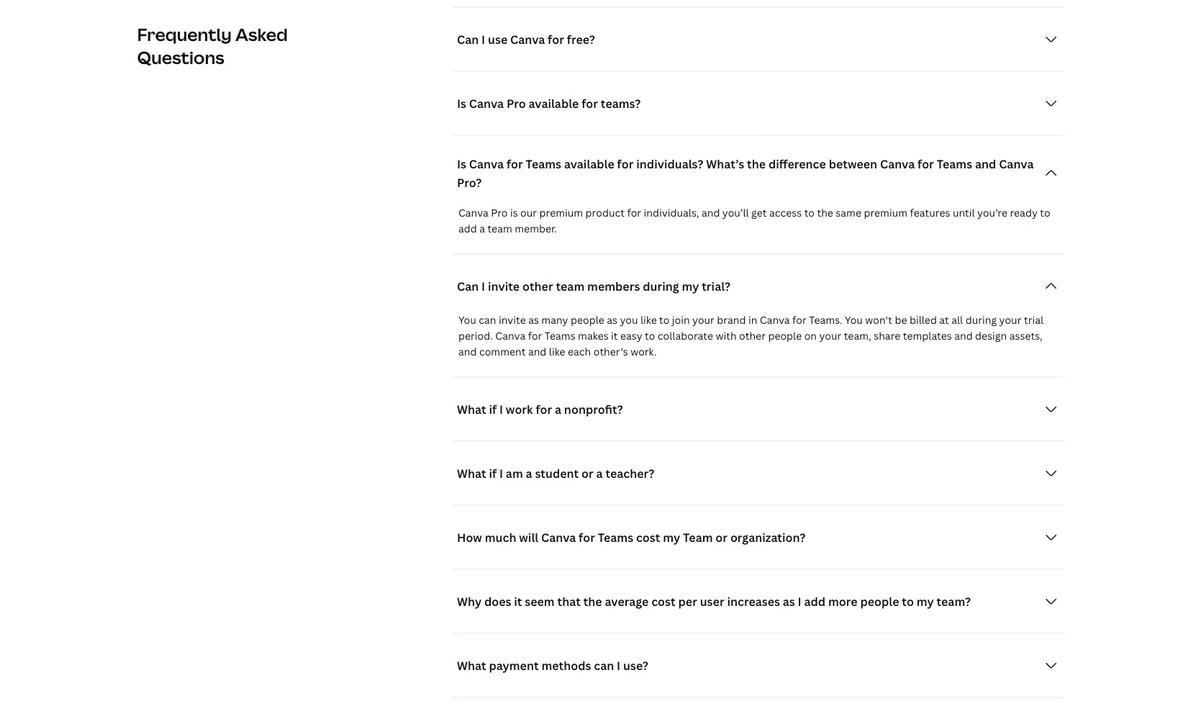 Task type: describe. For each thing, give the bounding box(es) containing it.
to right access
[[804, 206, 815, 220]]

work.
[[631, 345, 657, 359]]

you'll
[[722, 206, 749, 220]]

design
[[975, 329, 1007, 343]]

individuals,
[[644, 206, 699, 220]]

per
[[678, 594, 697, 609]]

and right comment
[[528, 345, 547, 359]]

share
[[874, 329, 901, 343]]

and inside is canva for teams available for individuals? what's the difference between canva for teams and canva pro?
[[975, 156, 996, 172]]

the inside canva pro is our premium product for individuals, and you'll get access to the same premium features until you're ready to add a team member.
[[817, 206, 833, 220]]

canva right between
[[880, 156, 915, 172]]

product
[[586, 206, 625, 220]]

i left work
[[499, 402, 503, 417]]

for inside canva pro is our premium product for individuals, and you'll get access to the same premium features until you're ready to add a team member.
[[627, 206, 641, 220]]

can i use canva for free?
[[457, 32, 595, 47]]

why does it seem that the average cost per user increases as i add more people to my team?
[[457, 594, 971, 609]]

you
[[620, 313, 638, 327]]

1 vertical spatial people
[[768, 329, 802, 343]]

2 you from the left
[[845, 313, 863, 327]]

can i use canva for free? button
[[453, 25, 1064, 54]]

individuals?
[[636, 156, 704, 172]]

invite for other
[[488, 279, 520, 294]]

what payment methods can i use?
[[457, 658, 648, 673]]

if for am
[[489, 466, 497, 481]]

how much will canva for teams cost my team or organization? button
[[453, 523, 1064, 552]]

0 vertical spatial cost
[[636, 530, 660, 545]]

and down all
[[954, 329, 973, 343]]

for up features
[[918, 156, 934, 172]]

average
[[605, 594, 649, 609]]

can inside dropdown button
[[594, 658, 614, 673]]

what if i am a student or a teacher?
[[457, 466, 655, 481]]

with
[[716, 329, 737, 343]]

difference
[[769, 156, 826, 172]]

organization?
[[730, 530, 806, 545]]

other inside can i invite other team members during my trial? 'dropdown button'
[[522, 279, 553, 294]]

ready
[[1010, 206, 1038, 220]]

canva pro is our premium product for individuals, and you'll get access to the same premium features until you're ready to add a team member.
[[458, 206, 1051, 236]]

other inside the you can invite as many people as you like to join your brand in canva for teams. you won't be billed at all during your trial period. canva for teams makes it easy to collaborate with other people on your team, share templates and design assets, and comment and like each other's work.
[[739, 329, 766, 343]]

teams.
[[809, 313, 843, 327]]

what if i work for a nonprofit?
[[457, 402, 623, 417]]

a right am
[[526, 466, 532, 481]]

1 vertical spatial cost
[[652, 594, 676, 609]]

that
[[557, 594, 581, 609]]

what's
[[706, 156, 744, 172]]

i inside 'dropdown button'
[[482, 279, 485, 294]]

invite for as
[[499, 313, 526, 327]]

assets,
[[1010, 329, 1043, 343]]

1 horizontal spatial your
[[819, 329, 842, 343]]

pro inside dropdown button
[[507, 96, 526, 111]]

for right will
[[579, 530, 595, 545]]

canva up pro?
[[469, 156, 504, 172]]

to up work.
[[645, 329, 655, 343]]

does
[[484, 594, 511, 609]]

team inside canva pro is our premium product for individuals, and you'll get access to the same premium features until you're ready to add a team member.
[[488, 222, 512, 236]]

free?
[[567, 32, 595, 47]]

for left free?
[[548, 32, 564, 47]]

is canva pro available for teams?
[[457, 96, 641, 111]]

a inside canva pro is our premium product for individuals, and you'll get access to the same premium features until you're ready to add a team member.
[[479, 222, 485, 236]]

trial?
[[702, 279, 731, 294]]

team,
[[844, 329, 871, 343]]

join
[[672, 313, 690, 327]]

i left use
[[482, 32, 485, 47]]

2 horizontal spatial your
[[999, 313, 1022, 327]]

payment
[[489, 658, 539, 673]]

for up on
[[792, 313, 807, 327]]

how much will canva for teams cost my team or organization?
[[457, 530, 806, 545]]

if for work
[[489, 402, 497, 417]]

use?
[[623, 658, 648, 673]]

will
[[519, 530, 538, 545]]

for left individuals?
[[617, 156, 634, 172]]

between
[[829, 156, 877, 172]]

available inside is canva for teams available for individuals? what's the difference between canva for teams and canva pro?
[[564, 156, 614, 172]]

much
[[485, 530, 516, 545]]

1 you from the left
[[458, 313, 476, 327]]

2 premium from the left
[[864, 206, 908, 220]]

on
[[804, 329, 817, 343]]

templates
[[903, 329, 952, 343]]

is for is canva pro available for teams?
[[457, 96, 466, 111]]

questions
[[137, 46, 224, 69]]

why does it seem that the average cost per user increases as i add more people to my team? button
[[453, 587, 1064, 616]]

add inside canva pro is our premium product for individuals, and you'll get access to the same premium features until you're ready to add a team member.
[[458, 222, 477, 236]]

what if i am a student or a teacher? button
[[453, 459, 1064, 488]]

teams?
[[601, 96, 641, 111]]

access
[[769, 206, 802, 220]]

it inside the you can invite as many people as you like to join your brand in canva for teams. you won't be billed at all during your trial period. canva for teams makes it easy to collaborate with other people on your team, share templates and design assets, and comment and like each other's work.
[[611, 329, 618, 343]]

0 horizontal spatial as
[[528, 313, 539, 327]]

you can invite as many people as you like to join your brand in canva for teams. you won't be billed at all during your trial period. canva for teams makes it easy to collaborate with other people on your team, share templates and design assets, and comment and like each other's work.
[[458, 313, 1044, 359]]

the inside is canva for teams available for individuals? what's the difference between canva for teams and canva pro?
[[747, 156, 766, 172]]

for down 'many'
[[528, 329, 542, 343]]

billed
[[910, 313, 937, 327]]

period.
[[458, 329, 493, 343]]

same
[[836, 206, 861, 220]]

team
[[683, 530, 713, 545]]

i left am
[[499, 466, 503, 481]]

at
[[939, 313, 949, 327]]

what for what if i am a student or a teacher?
[[457, 466, 486, 481]]

during inside 'dropdown button'
[[643, 279, 679, 294]]

to right ready
[[1040, 206, 1051, 220]]

i left use?
[[617, 658, 621, 673]]

a left teacher?
[[596, 466, 603, 481]]

frequently
[[137, 23, 232, 46]]

am
[[506, 466, 523, 481]]

each
[[568, 345, 591, 359]]

as inside dropdown button
[[783, 594, 795, 609]]

more
[[828, 594, 858, 609]]

can i invite other team members during my trial?
[[457, 279, 731, 294]]

methods
[[541, 658, 591, 673]]

can for can i use canva for free?
[[457, 32, 479, 47]]

0 vertical spatial like
[[640, 313, 657, 327]]

member.
[[515, 222, 557, 236]]

trial
[[1024, 313, 1044, 327]]



Task type: vqa. For each thing, say whether or not it's contained in the screenshot.
the possible,
no



Task type: locate. For each thing, give the bounding box(es) containing it.
1 horizontal spatial the
[[747, 156, 766, 172]]

is
[[457, 96, 466, 111], [457, 156, 466, 172]]

add inside dropdown button
[[804, 594, 826, 609]]

1 vertical spatial or
[[716, 530, 728, 545]]

and inside canva pro is our premium product for individuals, and you'll get access to the same premium features until you're ready to add a team member.
[[702, 206, 720, 220]]

teams
[[526, 156, 561, 172], [937, 156, 972, 172], [545, 329, 576, 343], [598, 530, 633, 545]]

0 horizontal spatial people
[[571, 313, 604, 327]]

people right more
[[860, 594, 899, 609]]

1 vertical spatial my
[[663, 530, 680, 545]]

makes
[[578, 329, 609, 343]]

teams inside the you can invite as many people as you like to join your brand in canva for teams. you won't be billed at all during your trial period. canva for teams makes it easy to collaborate with other people on your team, share templates and design assets, and comment and like each other's work.
[[545, 329, 576, 343]]

1 horizontal spatial other
[[739, 329, 766, 343]]

0 vertical spatial is
[[457, 96, 466, 111]]

1 vertical spatial can
[[594, 658, 614, 673]]

pro down can i use canva for free?
[[507, 96, 526, 111]]

canva inside how much will canva for teams cost my team or organization? dropdown button
[[541, 530, 576, 545]]

1 horizontal spatial can
[[594, 658, 614, 673]]

a left nonprofit?
[[555, 402, 561, 417]]

0 vertical spatial team
[[488, 222, 512, 236]]

what left am
[[457, 466, 486, 481]]

1 vertical spatial can
[[457, 279, 479, 294]]

as
[[528, 313, 539, 327], [607, 313, 618, 327], [783, 594, 795, 609]]

teacher?
[[606, 466, 655, 481]]

people
[[571, 313, 604, 327], [768, 329, 802, 343], [860, 594, 899, 609]]

until
[[953, 206, 975, 220]]

your right join
[[692, 313, 715, 327]]

1 vertical spatial available
[[564, 156, 614, 172]]

how
[[457, 530, 482, 545]]

3 what from the top
[[457, 658, 486, 673]]

is inside is canva pro available for teams? dropdown button
[[457, 96, 466, 111]]

you up period.
[[458, 313, 476, 327]]

0 vertical spatial pro
[[507, 96, 526, 111]]

canva inside is canva pro available for teams? dropdown button
[[469, 96, 504, 111]]

1 horizontal spatial team
[[556, 279, 585, 294]]

for up is
[[507, 156, 523, 172]]

my for team
[[663, 530, 680, 545]]

available inside dropdown button
[[529, 96, 579, 111]]

nonprofit?
[[564, 402, 623, 417]]

be
[[895, 313, 907, 327]]

as left 'many'
[[528, 313, 539, 327]]

2 vertical spatial people
[[860, 594, 899, 609]]

other
[[522, 279, 553, 294], [739, 329, 766, 343]]

is for is canva for teams available for individuals? what's the difference between canva for teams and canva pro?
[[457, 156, 466, 172]]

the inside why does it seem that the average cost per user increases as i add more people to my team? dropdown button
[[583, 594, 602, 609]]

1 is from the top
[[457, 96, 466, 111]]

premium right same
[[864, 206, 908, 220]]

and down period.
[[458, 345, 477, 359]]

is canva pro available for teams? button
[[453, 89, 1064, 118]]

easy
[[620, 329, 642, 343]]

1 vertical spatial invite
[[499, 313, 526, 327]]

2 can from the top
[[457, 279, 479, 294]]

can inside 'dropdown button'
[[457, 279, 479, 294]]

0 vertical spatial can
[[457, 32, 479, 47]]

0 vertical spatial what
[[457, 402, 486, 417]]

0 vertical spatial my
[[682, 279, 699, 294]]

what payment methods can i use? button
[[453, 651, 1064, 680]]

1 vertical spatial add
[[804, 594, 826, 609]]

my
[[682, 279, 699, 294], [663, 530, 680, 545], [917, 594, 934, 609]]

0 horizontal spatial other
[[522, 279, 553, 294]]

my left trial?
[[682, 279, 699, 294]]

invite
[[488, 279, 520, 294], [499, 313, 526, 327]]

invite inside the you can invite as many people as you like to join your brand in canva for teams. you won't be billed at all during your trial period. canva for teams makes it easy to collaborate with other people on your team, share templates and design assets, and comment and like each other's work.
[[499, 313, 526, 327]]

can left use?
[[594, 658, 614, 673]]

1 horizontal spatial add
[[804, 594, 826, 609]]

0 vertical spatial add
[[458, 222, 477, 236]]

student
[[535, 466, 579, 481]]

invite up period.
[[488, 279, 520, 294]]

in
[[748, 313, 757, 327]]

2 horizontal spatial as
[[783, 594, 795, 609]]

0 vertical spatial other
[[522, 279, 553, 294]]

can up period.
[[479, 313, 496, 327]]

2 if from the top
[[489, 466, 497, 481]]

people up makes
[[571, 313, 604, 327]]

brand
[[717, 313, 746, 327]]

our
[[520, 206, 537, 220]]

0 horizontal spatial you
[[458, 313, 476, 327]]

1 horizontal spatial it
[[611, 329, 618, 343]]

1 premium from the left
[[539, 206, 583, 220]]

use
[[488, 32, 508, 47]]

during
[[643, 279, 679, 294], [966, 313, 997, 327]]

canva inside 'can i use canva for free?' dropdown button
[[510, 32, 545, 47]]

is
[[510, 206, 518, 220]]

teams inside how much will canva for teams cost my team or organization? dropdown button
[[598, 530, 633, 545]]

is inside is canva for teams available for individuals? what's the difference between canva for teams and canva pro?
[[457, 156, 466, 172]]

for right product
[[627, 206, 641, 220]]

increases
[[727, 594, 780, 609]]

0 horizontal spatial it
[[514, 594, 522, 609]]

1 horizontal spatial premium
[[864, 206, 908, 220]]

my left team?
[[917, 594, 934, 609]]

0 vertical spatial during
[[643, 279, 679, 294]]

1 can from the top
[[457, 32, 479, 47]]

canva inside canva pro is our premium product for individuals, and you'll get access to the same premium features until you're ready to add a team member.
[[458, 206, 489, 220]]

1 horizontal spatial you
[[845, 313, 863, 327]]

available up product
[[564, 156, 614, 172]]

2 what from the top
[[457, 466, 486, 481]]

can left use
[[457, 32, 479, 47]]

1 vertical spatial like
[[549, 345, 565, 359]]

if
[[489, 402, 497, 417], [489, 466, 497, 481]]

can inside dropdown button
[[457, 32, 479, 47]]

asked
[[235, 23, 288, 46]]

0 vertical spatial invite
[[488, 279, 520, 294]]

comment
[[479, 345, 526, 359]]

available
[[529, 96, 579, 111], [564, 156, 614, 172]]

canva right in
[[760, 313, 790, 327]]

cost
[[636, 530, 660, 545], [652, 594, 676, 609]]

can
[[457, 32, 479, 47], [457, 279, 479, 294]]

other down in
[[739, 329, 766, 343]]

during up join
[[643, 279, 679, 294]]

what for what payment methods can i use?
[[457, 658, 486, 673]]

it right "does"
[[514, 594, 522, 609]]

collaborate
[[658, 329, 713, 343]]

1 vertical spatial the
[[817, 206, 833, 220]]

team?
[[937, 594, 971, 609]]

what if i work for a nonprofit? button
[[453, 395, 1064, 424]]

0 horizontal spatial can
[[479, 313, 496, 327]]

for left teams?
[[582, 96, 598, 111]]

my inside can i invite other team members during my trial? 'dropdown button'
[[682, 279, 699, 294]]

team up 'many'
[[556, 279, 585, 294]]

team inside 'dropdown button'
[[556, 279, 585, 294]]

canva right will
[[541, 530, 576, 545]]

to left team?
[[902, 594, 914, 609]]

0 horizontal spatial the
[[583, 594, 602, 609]]

my inside why does it seem that the average cost per user increases as i add more people to my team? dropdown button
[[917, 594, 934, 609]]

and up "you're"
[[975, 156, 996, 172]]

0 horizontal spatial during
[[643, 279, 679, 294]]

won't
[[865, 313, 892, 327]]

features
[[910, 206, 950, 220]]

available left teams?
[[529, 96, 579, 111]]

0 horizontal spatial my
[[663, 530, 680, 545]]

0 horizontal spatial your
[[692, 313, 715, 327]]

to left join
[[659, 313, 670, 327]]

you're
[[977, 206, 1008, 220]]

0 horizontal spatial like
[[549, 345, 565, 359]]

during up the design
[[966, 313, 997, 327]]

premium up member.
[[539, 206, 583, 220]]

1 vertical spatial team
[[556, 279, 585, 294]]

0 horizontal spatial or
[[582, 466, 594, 481]]

what left work
[[457, 402, 486, 417]]

the right that
[[583, 594, 602, 609]]

invite inside 'dropdown button'
[[488, 279, 520, 294]]

1 horizontal spatial during
[[966, 313, 997, 327]]

i up period.
[[482, 279, 485, 294]]

the left same
[[817, 206, 833, 220]]

canva right use
[[510, 32, 545, 47]]

my inside how much will canva for teams cost my team or organization? dropdown button
[[663, 530, 680, 545]]

0 vertical spatial people
[[571, 313, 604, 327]]

2 vertical spatial my
[[917, 594, 934, 609]]

invite up comment
[[499, 313, 526, 327]]

a inside what if i work for a nonprofit? dropdown button
[[555, 402, 561, 417]]

2 horizontal spatial the
[[817, 206, 833, 220]]

1 horizontal spatial or
[[716, 530, 728, 545]]

members
[[587, 279, 640, 294]]

add left more
[[804, 594, 826, 609]]

0 vertical spatial or
[[582, 466, 594, 481]]

teams up our
[[526, 156, 561, 172]]

if left work
[[489, 402, 497, 417]]

0 horizontal spatial add
[[458, 222, 477, 236]]

can up period.
[[457, 279, 479, 294]]

can
[[479, 313, 496, 327], [594, 658, 614, 673]]

0 vertical spatial it
[[611, 329, 618, 343]]

0 vertical spatial if
[[489, 402, 497, 417]]

like right you
[[640, 313, 657, 327]]

teams up until
[[937, 156, 972, 172]]

1 horizontal spatial like
[[640, 313, 657, 327]]

all
[[952, 313, 963, 327]]

add down pro?
[[458, 222, 477, 236]]

many
[[541, 313, 568, 327]]

other up 'many'
[[522, 279, 553, 294]]

1 vertical spatial what
[[457, 466, 486, 481]]

my left team
[[663, 530, 680, 545]]

pro left is
[[491, 206, 508, 220]]

1 vertical spatial it
[[514, 594, 522, 609]]

frequently asked questions
[[137, 23, 288, 69]]

pro?
[[457, 175, 482, 190]]

you
[[458, 313, 476, 327], [845, 313, 863, 327]]

like
[[640, 313, 657, 327], [549, 345, 565, 359]]

canva
[[510, 32, 545, 47], [469, 96, 504, 111], [469, 156, 504, 172], [880, 156, 915, 172], [999, 156, 1034, 172], [458, 206, 489, 220], [760, 313, 790, 327], [495, 329, 526, 343], [541, 530, 576, 545]]

work
[[506, 402, 533, 417]]

canva down use
[[469, 96, 504, 111]]

it inside why does it seem that the average cost per user increases as i add more people to my team? dropdown button
[[514, 594, 522, 609]]

is canva for teams available for individuals? what's the difference between canva for teams and canva pro? button
[[453, 153, 1064, 194]]

teams up average
[[598, 530, 633, 545]]

get
[[751, 206, 767, 220]]

0 vertical spatial can
[[479, 313, 496, 327]]

seem
[[525, 594, 555, 609]]

1 vertical spatial during
[[966, 313, 997, 327]]

as right increases
[[783, 594, 795, 609]]

2 horizontal spatial people
[[860, 594, 899, 609]]

during inside the you can invite as many people as you like to join your brand in canva for teams. you won't be billed at all during your trial period. canva for teams makes it easy to collaborate with other people on your team, share templates and design assets, and comment and like each other's work.
[[966, 313, 997, 327]]

your down "teams."
[[819, 329, 842, 343]]

your
[[692, 313, 715, 327], [999, 313, 1022, 327], [819, 329, 842, 343]]

and left you'll
[[702, 206, 720, 220]]

or right team
[[716, 530, 728, 545]]

0 vertical spatial available
[[529, 96, 579, 111]]

what
[[457, 402, 486, 417], [457, 466, 486, 481], [457, 658, 486, 673]]

2 is from the top
[[457, 156, 466, 172]]

it up other's
[[611, 329, 618, 343]]

0 horizontal spatial premium
[[539, 206, 583, 220]]

your up assets,
[[999, 313, 1022, 327]]

a
[[479, 222, 485, 236], [555, 402, 561, 417], [526, 466, 532, 481], [596, 466, 603, 481]]

a down pro?
[[479, 222, 485, 236]]

canva down pro?
[[458, 206, 489, 220]]

i left more
[[798, 594, 802, 609]]

1 horizontal spatial as
[[607, 313, 618, 327]]

team down is
[[488, 222, 512, 236]]

canva up ready
[[999, 156, 1034, 172]]

pro
[[507, 96, 526, 111], [491, 206, 508, 220]]

can inside the you can invite as many people as you like to join your brand in canva for teams. you won't be billed at all during your trial period. canva for teams makes it easy to collaborate with other people on your team, share templates and design assets, and comment and like each other's work.
[[479, 313, 496, 327]]

as left you
[[607, 313, 618, 327]]

1 if from the top
[[489, 402, 497, 417]]

it
[[611, 329, 618, 343], [514, 594, 522, 609]]

people left on
[[768, 329, 802, 343]]

the right what's
[[747, 156, 766, 172]]

or right student
[[582, 466, 594, 481]]

add
[[458, 222, 477, 236], [804, 594, 826, 609]]

1 vertical spatial if
[[489, 466, 497, 481]]

1 what from the top
[[457, 402, 486, 417]]

you up team,
[[845, 313, 863, 327]]

can i invite other team members during my trial? button
[[453, 272, 1064, 301]]

if left am
[[489, 466, 497, 481]]

for inside dropdown button
[[582, 96, 598, 111]]

why
[[457, 594, 482, 609]]

cost left team
[[636, 530, 660, 545]]

user
[[700, 594, 724, 609]]

1 vertical spatial is
[[457, 156, 466, 172]]

1 vertical spatial other
[[739, 329, 766, 343]]

what for what if i work for a nonprofit?
[[457, 402, 486, 417]]

cost left per
[[652, 594, 676, 609]]

for
[[548, 32, 564, 47], [582, 96, 598, 111], [507, 156, 523, 172], [617, 156, 634, 172], [918, 156, 934, 172], [627, 206, 641, 220], [792, 313, 807, 327], [528, 329, 542, 343], [536, 402, 552, 417], [579, 530, 595, 545]]

can for can i invite other team members during my trial?
[[457, 279, 479, 294]]

1 vertical spatial pro
[[491, 206, 508, 220]]

people inside dropdown button
[[860, 594, 899, 609]]

1 horizontal spatial my
[[682, 279, 699, 294]]

to inside dropdown button
[[902, 594, 914, 609]]

like left each
[[549, 345, 565, 359]]

2 vertical spatial what
[[457, 658, 486, 673]]

0 vertical spatial the
[[747, 156, 766, 172]]

2 horizontal spatial my
[[917, 594, 934, 609]]

what left "payment"
[[457, 658, 486, 673]]

for right work
[[536, 402, 552, 417]]

other's
[[594, 345, 628, 359]]

my for trial?
[[682, 279, 699, 294]]

teams down 'many'
[[545, 329, 576, 343]]

team
[[488, 222, 512, 236], [556, 279, 585, 294]]

2 vertical spatial the
[[583, 594, 602, 609]]

the
[[747, 156, 766, 172], [817, 206, 833, 220], [583, 594, 602, 609]]

pro inside canva pro is our premium product for individuals, and you'll get access to the same premium features until you're ready to add a team member.
[[491, 206, 508, 220]]

1 horizontal spatial people
[[768, 329, 802, 343]]

0 horizontal spatial team
[[488, 222, 512, 236]]

is canva for teams available for individuals? what's the difference between canva for teams and canva pro?
[[457, 156, 1034, 190]]

canva up comment
[[495, 329, 526, 343]]



